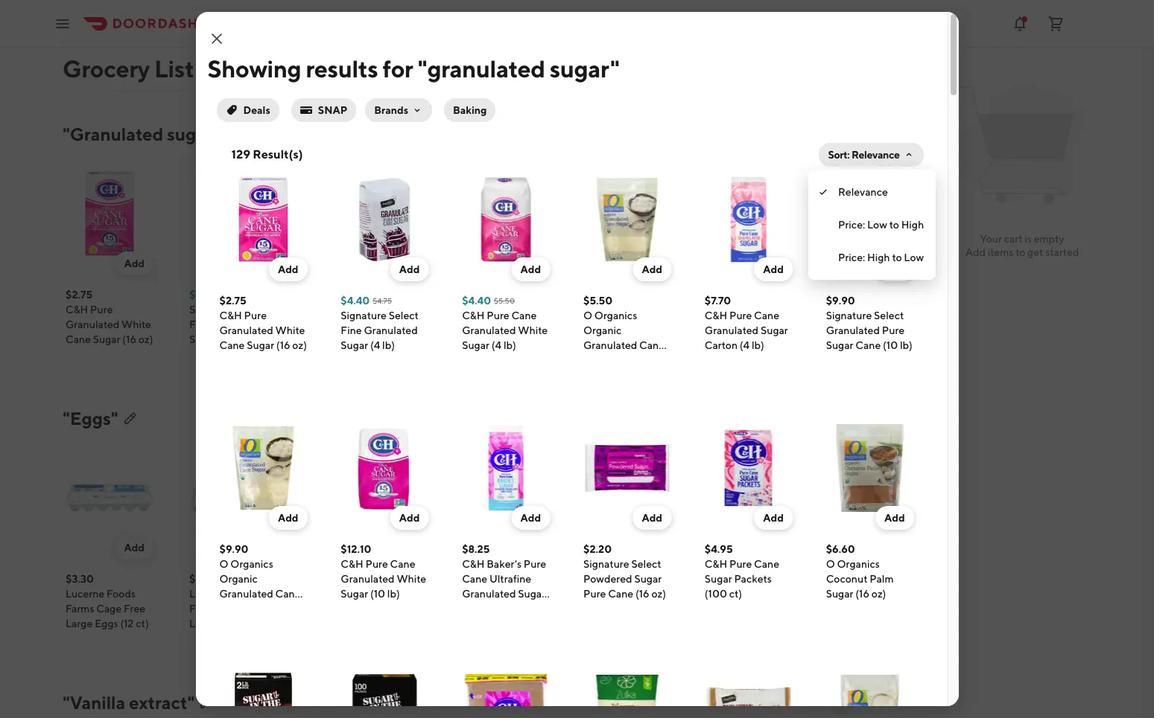 Task type: vqa. For each thing, say whether or not it's contained in the screenshot.


Task type: locate. For each thing, give the bounding box(es) containing it.
butter inside $4.20 $5.50 challenge butter unsalted european style (8 oz)
[[240, 19, 271, 31]]

0 horizontal spatial grade
[[213, 603, 243, 615]]

delete list image
[[422, 63, 434, 75]]

snap button
[[288, 95, 359, 125], [291, 98, 356, 122]]

o organics organic powdered sugar (24 oz) image
[[826, 674, 914, 719]]

1 vertical spatial $6.60
[[684, 574, 713, 586]]

update list image
[[201, 697, 213, 709]]

1 horizontal spatial low
[[904, 252, 924, 264]]

low down price: low to high
[[904, 252, 924, 264]]

(64
[[837, 349, 853, 361], [249, 603, 265, 615]]

1 vertical spatial low
[[904, 252, 924, 264]]

1 vertical spatial farms
[[66, 603, 94, 615]]

add inside 'your cart is empty add items to get started'
[[965, 247, 986, 259]]

0 horizontal spatial high
[[867, 252, 890, 264]]

sugar inside the '$2.20 signature select powdered sugar pure cane (16 oz)'
[[634, 574, 662, 586]]

brown for eggs
[[346, 603, 377, 615]]

2 kerrygold from the left
[[560, 19, 607, 31]]

1 horizontal spatial aa
[[379, 603, 394, 615]]

c&h pure cane sugar packets (100 ct) image
[[705, 425, 793, 513]]

0 horizontal spatial $7.15
[[468, 6, 485, 15]]

price: down price: low to high button
[[838, 252, 865, 264]]

lucerne down $4.85
[[189, 589, 228, 600]]

(8 for style
[[264, 49, 273, 61]]

to inside 'button'
[[892, 252, 902, 264]]

o'lakes
[[339, 19, 378, 31]]

$6.60 up 'coconut' at bottom right
[[826, 544, 855, 556]]

2 $7.15 from the left
[[591, 6, 608, 15]]

sugar
[[616, 319, 644, 331], [761, 325, 788, 337], [93, 334, 120, 346], [189, 334, 217, 346], [313, 334, 340, 346], [684, 334, 711, 346], [247, 340, 274, 352], [341, 340, 368, 352], [462, 340, 489, 352], [826, 340, 853, 352], [437, 349, 464, 361], [808, 349, 835, 361], [583, 355, 611, 367], [634, 574, 662, 586], [705, 574, 732, 586], [341, 589, 368, 600], [518, 589, 545, 600], [826, 589, 853, 600], [219, 603, 247, 615]]

0 vertical spatial relevance
[[851, 149, 900, 161]]

$9.90 o organics organic granulated cane sugar (64 oz) down price: high to low 'button'
[[808, 289, 889, 361]]

(64 left range at the bottom of page
[[249, 603, 265, 615]]

brown down (100
[[723, 603, 754, 615]]

lb)
[[231, 334, 243, 346], [354, 334, 367, 346], [607, 334, 620, 346], [758, 334, 771, 346], [382, 340, 395, 352], [504, 340, 516, 352], [752, 340, 764, 352], [900, 340, 913, 352], [387, 589, 400, 600], [474, 603, 487, 615]]

"eggs"
[[63, 408, 118, 429]]

large
[[694, 603, 721, 615], [860, 603, 887, 615], [66, 618, 93, 630], [189, 618, 216, 630], [313, 618, 340, 630], [478, 618, 505, 630], [586, 618, 613, 630]]

0 horizontal spatial $4.75
[[221, 291, 240, 300]]

large down $4.85
[[189, 618, 216, 630]]

grade down $4.85
[[213, 603, 243, 615]]

to for low
[[892, 252, 902, 264]]

sort: relevance button
[[819, 143, 923, 167]]

$6.60
[[826, 544, 855, 556], [684, 574, 713, 586]]

o organics organic granulated cane sugar (32 oz) image
[[583, 176, 671, 264]]

1 vertical spatial relevance
[[838, 186, 888, 198]]

o inside '$6.60 o organics grade a large brown eggs (12 ct)'
[[684, 589, 693, 600]]

ct) inside $8.80 vital farms pasture-raised grade a large eggs (12 ct)
[[478, 633, 491, 645]]

$8.80 inside $8.80 vital farms pasture-raised grade a large eggs (12 ct)
[[437, 574, 466, 586]]

grade inside $8.80 vital farms pasture-raised grade a large eggs (12 ct)
[[437, 618, 466, 630]]

$9.90 o organics organic granulated cane sugar (64 oz) right $4.85
[[219, 544, 301, 615]]

see all button
[[732, 691, 782, 715]]

0 vertical spatial (64
[[837, 349, 853, 361]]

1 vertical spatial (18
[[189, 633, 203, 645]]

$8.80 inside $8.80 land o'lakes unsalted butter sticks (4 ct)
[[313, 4, 342, 16]]

0 horizontal spatial (10
[[370, 589, 385, 600]]

butter inside $8.80 land o'lakes unsalted butter sticks (4 ct)
[[358, 34, 388, 46]]

$4.95 inside $4.95 $7.15 kerrygold grass- fed pure irish unsalted butter (8 oz)
[[437, 4, 465, 16]]

$6.60 for $6.60 o organics coconut palm sugar (16 oz)
[[826, 544, 855, 556]]

129
[[231, 148, 250, 162]]

pure inside $4.95 $7.15 kerrygold grass- fed pure irish unsalted butter (8 oz)
[[457, 34, 480, 46]]

2 (8 from the left
[[514, 49, 524, 61]]

brands
[[374, 104, 408, 116]]

large down the raised
[[478, 618, 505, 630]]

signature select fine granulated sugar (4 lb) image
[[341, 176, 429, 264]]

$7.15 for pure
[[591, 6, 608, 15]]

0 horizontal spatial $6.60
[[684, 574, 713, 586]]

a inside '$6.60 o organics grade a large brown eggs (12 ct)'
[[684, 603, 692, 615]]

1 horizontal spatial $2.75
[[219, 295, 246, 307]]

(18 down best
[[615, 618, 629, 630]]

1 horizontal spatial a
[[684, 603, 692, 615]]

(12 inside $8.80 vital farms pasture-raised grade a large eggs (12 ct)
[[462, 633, 476, 645]]

showing results for "granulated sugar"
[[207, 54, 619, 83]]

2 vertical spatial grade
[[437, 618, 466, 630]]

0 vertical spatial foods
[[107, 19, 136, 31]]

1 vertical spatial grade
[[213, 603, 243, 615]]

0 vertical spatial sugar"
[[550, 54, 619, 83]]

organic
[[437, 319, 475, 331], [808, 319, 846, 331], [583, 325, 622, 337], [219, 574, 258, 586]]

lucerne down $3.85
[[808, 589, 847, 600]]

$8.25
[[462, 544, 490, 556]]

update list image
[[390, 63, 401, 75], [124, 413, 136, 425]]

see
[[741, 697, 759, 709]]

$4.75
[[221, 291, 240, 300], [373, 297, 392, 305]]

brown for (18
[[614, 603, 645, 615]]

1 vertical spatial high
[[867, 252, 890, 264]]

1 $7.15 from the left
[[468, 6, 485, 15]]

farms down the $3.30
[[66, 603, 94, 615]]

0 horizontal spatial $4.40 $5.50 c&h pure cane granulated white sugar (4 lb)
[[313, 289, 399, 346]]

$8.80 for $8.80 land o'lakes unsalted butter sticks (4 ct)
[[313, 4, 342, 16]]

relevance
[[851, 149, 900, 161], [838, 186, 888, 198]]

vital
[[437, 589, 459, 600]]

high up price: high to low
[[901, 219, 924, 231]]

eggs inside $8.80 eggland's best cage-free brown eggs large (18 ct)
[[560, 618, 584, 630]]

zulka pure cane sugar (4 lb) image
[[583, 674, 671, 719]]

$5.50 open nature free range brown aa large eggs (12 ct)
[[313, 574, 399, 630]]

to up price: high to low
[[889, 219, 899, 231]]

brown inside '$6.60 o organics grade a large brown eggs (12 ct)'
[[723, 603, 754, 615]]

aa inside "$4.85 lucerne cage free grade aa large white eggs (18 ct)"
[[245, 603, 260, 615]]

organics inside '$6.60 o organics grade a large brown eggs (12 ct)'
[[695, 589, 738, 600]]

extract"
[[129, 693, 195, 714]]

$6.60 o organics grade a large brown eggs (12 ct)
[[684, 574, 770, 630]]

foods inside $4.40 $4.95 lucerne foods sweet cream butter unsalted (16 oz)
[[107, 19, 136, 31]]

$5.50 inside $5.50 open nature free range brown aa large eggs (12 ct)
[[313, 574, 342, 586]]

$7.70 c&h pure cane granulated sugar carton (4 lb)
[[560, 289, 644, 346], [705, 295, 788, 352]]

unsalted
[[189, 34, 232, 46], [313, 34, 356, 46], [583, 34, 625, 46], [98, 49, 141, 61], [437, 49, 479, 61]]

$9.90 signature select granulated pure sugar cane (10 lb)
[[684, 289, 771, 346], [826, 295, 913, 352]]

1 vertical spatial a
[[468, 618, 476, 630]]

ct) inside $3.30 lucerne foods farms cage free large eggs (12 ct)
[[136, 618, 149, 630]]

2 horizontal spatial (8
[[593, 49, 603, 61]]

0 horizontal spatial $5.50 o organics organic granulated cane sugar (32 oz)
[[437, 289, 518, 361]]

0 horizontal spatial update list image
[[124, 413, 136, 425]]

signature inside the '$2.20 signature select powdered sugar pure cane (16 oz)'
[[583, 559, 629, 571]]

lucerne inside $3.30 lucerne foods farms cage free large eggs (12 ct)
[[66, 589, 105, 600]]

0 horizontal spatial $9.90 o organics organic granulated cane sugar (64 oz)
[[219, 544, 301, 615]]

0 horizontal spatial fine
[[189, 319, 210, 331]]

brown down best
[[614, 603, 645, 615]]

relevance right 'sort:'
[[851, 149, 900, 161]]

1 price: from the top
[[838, 219, 865, 231]]

to left "get"
[[1016, 247, 1025, 259]]

(32
[[466, 349, 482, 361], [613, 355, 628, 367]]

lucerne
[[66, 19, 105, 31], [66, 589, 105, 600], [189, 589, 228, 600], [808, 589, 847, 600]]

1 horizontal spatial $4.40 $4.75 signature select fine granulated sugar (4 lb)
[[341, 295, 419, 352]]

c&h baker's pure cane ultrafine granulated sugar (4 lb) image
[[462, 425, 550, 513]]

0 vertical spatial high
[[901, 219, 924, 231]]

kerrygold for unsalted
[[560, 19, 607, 31]]

0 vertical spatial price:
[[838, 219, 865, 231]]

cage
[[230, 589, 256, 600], [96, 603, 122, 615]]

aa inside $5.50 open nature free range brown aa large eggs (12 ct)
[[379, 603, 394, 615]]

0 horizontal spatial farms
[[66, 603, 94, 615]]

irish
[[482, 34, 502, 46], [560, 34, 580, 46]]

oz) inside $4.95 $7.15 kerrygold grass- fed pure irish unsalted butter (8 oz)
[[437, 64, 451, 76]]

next image
[[835, 413, 847, 425]]

1 horizontal spatial $7.15
[[591, 6, 608, 15]]

kerrygold inside the $4.95 $7.15 kerrygold pure irish unsalted butter (8 oz)
[[560, 19, 607, 31]]

1 horizontal spatial grade
[[437, 618, 466, 630]]

brown down 'nature'
[[346, 603, 377, 615]]

(8 inside the $4.95 $7.15 kerrygold pure irish unsalted butter (8 oz)
[[593, 49, 603, 61]]

c&h pure granulated white cane sugar (16 oz) image
[[219, 176, 307, 264]]

pure
[[609, 19, 632, 31], [457, 34, 480, 46], [90, 304, 113, 316], [338, 304, 360, 316], [585, 304, 608, 316], [244, 310, 267, 322], [487, 310, 509, 322], [729, 310, 752, 322], [740, 319, 763, 331], [882, 325, 905, 337], [365, 559, 388, 571], [524, 559, 546, 571], [729, 559, 752, 571], [583, 589, 606, 600]]

price: inside 'button'
[[838, 252, 865, 264]]

$4.20
[[189, 4, 218, 16]]

$4.95 for grass-
[[437, 4, 465, 16]]

c&h inside $4.95 c&h pure cane sugar packets (100 ct)
[[705, 559, 727, 571]]

1 horizontal spatial high
[[901, 219, 924, 231]]

(10 inside $12.10 c&h pure cane granulated white sugar (10 lb)
[[370, 589, 385, 600]]

deals button
[[213, 95, 282, 125], [216, 98, 279, 122]]

$6.60 inside $6.60 o organics coconut palm sugar (16 oz)
[[826, 544, 855, 556]]

large down the $3.30
[[66, 618, 93, 630]]

pure inside $8.25 c&h baker's pure cane ultrafine granulated sugar (4 lb)
[[524, 559, 546, 571]]

1 vertical spatial price:
[[838, 252, 865, 264]]

cane inside $12.10 c&h pure cane granulated white sugar (10 lb)
[[390, 559, 415, 571]]

1 horizontal spatial $6.60
[[826, 544, 855, 556]]

large down range at the bottom of page
[[313, 618, 340, 630]]

1 horizontal spatial (18
[[615, 618, 629, 630]]

$7.15 inside the $4.95 $7.15 kerrygold pure irish unsalted butter (8 oz)
[[591, 6, 608, 15]]

0 horizontal spatial irish
[[482, 34, 502, 46]]

to for high
[[889, 219, 899, 231]]

sort: relevance
[[828, 149, 900, 161]]

kerrygold inside $4.95 $7.15 kerrygold grass- fed pure irish unsalted butter (8 oz)
[[437, 19, 483, 31]]

$9.90 o organics organic granulated cane sugar (64 oz)
[[808, 289, 889, 361], [219, 544, 301, 615]]

(64 up next image
[[837, 349, 853, 361]]

lucerne for $3.85
[[808, 589, 847, 600]]

(16 inside $4.40 $4.95 lucerne foods sweet cream butter unsalted (16 oz)
[[66, 64, 79, 76]]

0 vertical spatial update list image
[[390, 63, 401, 75]]

grade down packets on the bottom right
[[740, 589, 770, 600]]

0 horizontal spatial brown
[[346, 603, 377, 615]]

list
[[154, 54, 194, 83]]

price: for price: low to high
[[838, 219, 865, 231]]

pure inside $4.95 c&h pure cane sugar packets (100 ct)
[[729, 559, 752, 571]]

0 vertical spatial $9.90 o organics organic granulated cane sugar (64 oz)
[[808, 289, 889, 361]]

large inside $3.30 lucerne foods farms cage free large eggs (12 ct)
[[66, 618, 93, 630]]

granulated inside $12.10 c&h pure cane granulated white sugar (10 lb)
[[341, 574, 395, 586]]

2 foods from the top
[[107, 589, 136, 600]]

3 (8 from the left
[[593, 49, 603, 61]]

unsalted inside the $4.95 $7.15 kerrygold pure irish unsalted butter (8 oz)
[[583, 34, 625, 46]]

(100
[[705, 589, 727, 600]]

white inside "$4.85 lucerne cage free grade aa large white eggs (18 ct)"
[[218, 618, 248, 630]]

o
[[437, 304, 446, 316], [808, 304, 817, 316], [583, 310, 592, 322], [219, 559, 228, 571], [826, 559, 835, 571], [684, 589, 693, 600]]

c&h pure cane dark brown sugar zip pak (32 oz) image
[[462, 674, 550, 719]]

high
[[901, 219, 924, 231], [867, 252, 890, 264]]

0 horizontal spatial (18
[[189, 633, 203, 645]]

2 horizontal spatial brown
[[723, 603, 754, 615]]

0 horizontal spatial aa
[[245, 603, 260, 615]]

open menu image
[[54, 15, 72, 32]]

(18
[[615, 618, 629, 630], [189, 633, 203, 645]]

lucerne up sweet
[[66, 19, 105, 31]]

ct) inside $3.85 lucerne white eggs extra large (12 ct)
[[823, 618, 836, 630]]

lucerne inside "$4.85 lucerne cage free grade aa large white eggs (18 ct)"
[[189, 589, 228, 600]]

1 horizontal spatial cage
[[230, 589, 256, 600]]

relevance up price: low to high button
[[838, 186, 888, 198]]

1 horizontal spatial (8
[[514, 49, 524, 61]]

1 horizontal spatial $5.50 o organics organic granulated cane sugar (32 oz)
[[583, 295, 665, 367]]

relevance inside button
[[838, 186, 888, 198]]

sugar inside $8.25 c&h baker's pure cane ultrafine granulated sugar (4 lb)
[[518, 589, 545, 600]]

large inside $3.85 lucerne white eggs extra large (12 ct)
[[860, 603, 887, 615]]

butter inside $4.95 $7.15 kerrygold grass- fed pure irish unsalted butter (8 oz)
[[481, 49, 512, 61]]

1 aa from the left
[[245, 603, 260, 615]]

$5.50
[[221, 6, 242, 15], [437, 289, 466, 301], [345, 291, 366, 300], [583, 295, 613, 307], [494, 297, 515, 305], [313, 574, 342, 586]]

high inside price: high to low 'button'
[[867, 252, 890, 264]]

1 horizontal spatial irish
[[560, 34, 580, 46]]

$12.10 c&h pure cane granulated white sugar (10 lb)
[[341, 544, 426, 600]]

farms
[[461, 589, 490, 600], [66, 603, 94, 615]]

1 irish from the left
[[482, 34, 502, 46]]

$7.70
[[560, 289, 587, 301], [705, 295, 731, 307]]

relevance inside dropdown button
[[851, 149, 900, 161]]

farms up the raised
[[461, 589, 490, 600]]

1 kerrygold from the left
[[437, 19, 483, 31]]

add
[[965, 247, 986, 259], [124, 258, 145, 270], [248, 258, 268, 270], [371, 258, 392, 270], [495, 258, 516, 270], [619, 258, 639, 270], [742, 258, 763, 270], [278, 264, 298, 276], [399, 264, 420, 276], [520, 264, 541, 276], [642, 264, 662, 276], [763, 264, 784, 276], [884, 264, 905, 276], [278, 513, 298, 525], [399, 513, 420, 525], [520, 513, 541, 525], [642, 513, 662, 525], [763, 513, 784, 525], [884, 513, 905, 525], [124, 542, 145, 554], [248, 542, 268, 554], [371, 542, 392, 554]]

1 brown from the left
[[346, 603, 377, 615]]

2 price: from the top
[[838, 252, 865, 264]]

land
[[313, 19, 337, 31]]

foods inside $3.30 lucerne foods farms cage free large eggs (12 ct)
[[107, 589, 136, 600]]

free inside $5.50 open nature free range brown aa large eggs (12 ct)
[[378, 589, 399, 600]]

1 horizontal spatial farms
[[461, 589, 490, 600]]

started
[[1045, 247, 1079, 259]]

1 vertical spatial sugar"
[[167, 124, 220, 145]]

3 brown from the left
[[723, 603, 754, 615]]

$4.40
[[66, 4, 95, 16], [189, 289, 218, 301], [313, 289, 342, 301], [341, 295, 370, 307], [462, 295, 491, 307]]

0 horizontal spatial sugar"
[[167, 124, 220, 145]]

large down the cage-
[[586, 618, 613, 630]]

$7.15
[[468, 6, 485, 15], [591, 6, 608, 15], [839, 6, 856, 15]]

grade down the pasture-
[[437, 618, 466, 630]]

0 vertical spatial (18
[[615, 618, 629, 630]]

free inside "$4.85 lucerne cage free grade aa large white eggs (18 ct)"
[[189, 603, 211, 615]]

update list image right "eggs"
[[124, 413, 136, 425]]

0 horizontal spatial (8
[[264, 49, 273, 61]]

0 vertical spatial grade
[[740, 589, 770, 600]]

eggs inside '$6.60 o organics grade a large brown eggs (12 ct)'
[[684, 618, 707, 630]]

free
[[378, 589, 399, 600], [124, 603, 145, 615], [189, 603, 211, 615], [590, 603, 612, 615]]

2 horizontal spatial grade
[[740, 589, 770, 600]]

low inside 'button'
[[904, 252, 924, 264]]

irish inside the $4.95 $7.15 kerrygold pure irish unsalted butter (8 oz)
[[560, 34, 580, 46]]

0 vertical spatial a
[[684, 603, 692, 615]]

0 vertical spatial low
[[867, 219, 887, 231]]

2 aa from the left
[[379, 603, 394, 615]]

(18 down $4.85
[[189, 633, 203, 645]]

white
[[122, 319, 151, 331], [369, 319, 399, 331], [275, 325, 305, 337], [518, 325, 548, 337], [397, 574, 426, 586], [849, 589, 878, 600], [218, 618, 248, 630]]

1 foods from the top
[[107, 19, 136, 31]]

$6.60 up (100
[[684, 574, 713, 586]]

low up price: high to low
[[867, 219, 887, 231]]

(12
[[120, 618, 134, 630], [368, 618, 381, 630], [709, 618, 723, 630], [808, 618, 821, 630], [462, 633, 476, 645]]

ct) inside $5.50 open nature free range brown aa large eggs (12 ct)
[[383, 618, 396, 630]]

low
[[867, 219, 887, 231], [904, 252, 924, 264]]

$8.80 inside $8.80 eggland's best cage-free brown eggs large (18 ct)
[[560, 574, 589, 586]]

1 horizontal spatial fine
[[341, 325, 362, 337]]

ct) inside $8.80 land o'lakes unsalted butter sticks (4 ct)
[[355, 49, 368, 61]]

signature select powdered sugar pure cane (16 oz) image
[[583, 425, 671, 513]]

0 horizontal spatial low
[[867, 219, 887, 231]]

grass-
[[485, 19, 516, 31]]

0 horizontal spatial $2.75
[[66, 289, 93, 301]]

0 vertical spatial $6.60
[[826, 544, 855, 556]]

cane inside $4.95 c&h pure cane sugar packets (100 ct)
[[754, 559, 779, 571]]

price: down relevance button
[[838, 219, 865, 231]]

(12 inside $3.30 lucerne foods farms cage free large eggs (12 ct)
[[120, 618, 134, 630]]

$12.10
[[341, 544, 371, 556]]

oz) inside $4.20 $5.50 challenge butter unsalted european style (8 oz)
[[189, 64, 204, 76]]

$4.85
[[189, 574, 217, 586]]

eggs inside "$4.85 lucerne cage free grade aa large white eggs (18 ct)"
[[250, 618, 274, 630]]

brown inside $5.50 open nature free range brown aa large eggs (12 ct)
[[346, 603, 377, 615]]

0 horizontal spatial carton
[[560, 334, 593, 346]]

high down price: low to high
[[867, 252, 890, 264]]

$4.95 inside $4.95 c&h pure cane sugar packets (100 ct)
[[705, 544, 733, 556]]

1 vertical spatial foods
[[107, 589, 136, 600]]

granulated inside $8.25 c&h baker's pure cane ultrafine granulated sugar (4 lb)
[[462, 589, 516, 600]]

to inside button
[[889, 219, 899, 231]]

(12 inside $3.85 lucerne white eggs extra large (12 ct)
[[808, 618, 821, 630]]

brown inside $8.80 eggland's best cage-free brown eggs large (18 ct)
[[614, 603, 645, 615]]

to down price: low to high
[[892, 252, 902, 264]]

2 horizontal spatial $7.15
[[839, 6, 856, 15]]

ct)
[[355, 49, 368, 61], [729, 589, 742, 600], [136, 618, 149, 630], [383, 618, 396, 630], [631, 618, 644, 630], [725, 618, 738, 630], [823, 618, 836, 630], [205, 633, 218, 645], [478, 633, 491, 645]]

2 brown from the left
[[614, 603, 645, 615]]

2 irish from the left
[[560, 34, 580, 46]]

$9.90
[[684, 289, 713, 301], [808, 289, 837, 301], [826, 295, 855, 307], [219, 544, 249, 556]]

1 vertical spatial cage
[[96, 603, 122, 615]]

0 vertical spatial farms
[[461, 589, 490, 600]]

organics
[[448, 304, 490, 316], [819, 304, 861, 316], [594, 310, 637, 322], [230, 559, 273, 571], [837, 559, 880, 571], [695, 589, 738, 600]]

close showing results for "granulated sugar" image
[[207, 30, 225, 48]]

1 (8 from the left
[[264, 49, 273, 61]]

pure inside the $4.95 $7.15 kerrygold pure irish unsalted butter (8 oz)
[[609, 19, 632, 31]]

3 $7.15 from the left
[[839, 6, 856, 15]]

lucerne down the $3.30
[[66, 589, 105, 600]]

large right extra
[[860, 603, 887, 615]]

update list image left delete list image
[[390, 63, 401, 75]]

brown
[[346, 603, 377, 615], [614, 603, 645, 615], [723, 603, 754, 615]]

large down (100
[[694, 603, 721, 615]]

0 horizontal spatial cage
[[96, 603, 122, 615]]

unsalted inside $4.40 $4.95 lucerne foods sweet cream butter unsalted (16 oz)
[[98, 49, 141, 61]]

ct) inside "$4.85 lucerne cage free grade aa large white eggs (18 ct)"
[[205, 633, 218, 645]]

1 vertical spatial (64
[[249, 603, 265, 615]]

baking button
[[441, 95, 499, 125], [444, 98, 496, 122]]

(8 inside $4.20 $5.50 challenge butter unsalted european style (8 oz)
[[264, 49, 273, 61]]

0 horizontal spatial a
[[468, 618, 476, 630]]

c&h
[[66, 304, 88, 316], [313, 304, 335, 316], [560, 304, 583, 316], [219, 310, 242, 322], [462, 310, 485, 322], [705, 310, 727, 322], [341, 559, 363, 571], [462, 559, 485, 571], [705, 559, 727, 571]]

butter
[[240, 19, 271, 31], [358, 34, 388, 46], [66, 49, 96, 61], [481, 49, 512, 61], [560, 49, 591, 61]]

aa
[[245, 603, 260, 615], [379, 603, 394, 615]]

0 horizontal spatial kerrygold
[[437, 19, 483, 31]]

ct) inside $4.95 c&h pure cane sugar packets (100 ct)
[[729, 589, 742, 600]]

0 vertical spatial cage
[[230, 589, 256, 600]]

$2.20 signature select powdered sugar pure cane (16 oz)
[[583, 544, 666, 600]]

1 horizontal spatial sugar"
[[550, 54, 619, 83]]

cage-
[[560, 603, 590, 615]]

1 horizontal spatial brown
[[614, 603, 645, 615]]

low inside button
[[867, 219, 887, 231]]

1 horizontal spatial kerrygold
[[560, 19, 607, 31]]



Task type: describe. For each thing, give the bounding box(es) containing it.
grocery
[[63, 54, 150, 83]]

$6.60 o organics coconut palm sugar (16 oz)
[[826, 544, 894, 600]]

c&h pure cane granulated white sugar (10 lb) image
[[341, 425, 429, 513]]

organics inside $6.60 o organics coconut palm sugar (16 oz)
[[837, 559, 880, 571]]

sugar inside $4.95 c&h pure cane sugar packets (100 ct)
[[705, 574, 732, 586]]

all
[[761, 697, 773, 709]]

style
[[238, 49, 262, 61]]

eggland's
[[560, 589, 607, 600]]

1 vertical spatial $9.90 o organics organic granulated cane sugar (64 oz)
[[219, 544, 301, 615]]

previous image
[[805, 697, 817, 709]]

1 horizontal spatial (64
[[837, 349, 853, 361]]

best
[[609, 589, 630, 600]]

cream
[[97, 34, 129, 46]]

1 horizontal spatial $4.40 $5.50 c&h pure cane granulated white sugar (4 lb)
[[462, 295, 548, 352]]

large inside $8.80 vital farms pasture-raised grade a large eggs (12 ct)
[[478, 618, 505, 630]]

(18 inside $8.80 eggland's best cage-free brown eggs large (18 ct)
[[615, 618, 629, 630]]

0 items, open order cart image
[[1047, 15, 1065, 32]]

$4.95 inside $4.40 $4.95 lucerne foods sweet cream butter unsalted (16 oz)
[[98, 6, 117, 15]]

(12 inside '$6.60 o organics grade a large brown eggs (12 ct)'
[[709, 618, 723, 630]]

"granulated
[[63, 124, 163, 145]]

eggs inside $3.85 lucerne white eggs extra large (12 ct)
[[808, 603, 831, 615]]

c&h inside $8.25 c&h baker's pure cane ultrafine granulated sugar (4 lb)
[[462, 559, 485, 571]]

lb) inside $8.25 c&h baker's pure cane ultrafine granulated sugar (4 lb)
[[474, 603, 487, 615]]

sugar in the raw turbinado cane sugar (2 lb) image
[[219, 674, 307, 719]]

nature
[[342, 589, 375, 600]]

1 horizontal spatial carton
[[705, 340, 738, 352]]

extra
[[833, 603, 858, 615]]

$4.95 for cane
[[705, 544, 733, 556]]

pure inside the '$2.20 signature select powdered sugar pure cane (16 oz)'
[[583, 589, 606, 600]]

$4.40 inside $4.40 $4.95 lucerne foods sweet cream butter unsalted (16 oz)
[[66, 4, 95, 16]]

1 vertical spatial update list image
[[124, 413, 136, 425]]

free inside $8.80 eggland's best cage-free brown eggs large (18 ct)
[[590, 603, 612, 615]]

1 horizontal spatial $7.70 c&h pure cane granulated sugar carton (4 lb)
[[705, 295, 788, 352]]

0 horizontal spatial $4.40 $4.75 signature select fine granulated sugar (4 lb)
[[189, 289, 267, 346]]

empty
[[1034, 233, 1064, 245]]

$8.80 for $8.80 eggland's best cage-free brown eggs large (18 ct)
[[560, 574, 589, 586]]

baking
[[453, 104, 487, 116]]

european
[[189, 49, 236, 61]]

price: high to low button
[[808, 241, 936, 274]]

o organics organic granulated cane sugar (64 oz) image
[[219, 425, 307, 513]]

$8.80 land o'lakes unsalted butter sticks (4 ct)
[[313, 4, 388, 61]]

price: low to high
[[838, 219, 924, 231]]

0 horizontal spatial $2.75 c&h pure granulated white cane sugar (16 oz)
[[66, 289, 153, 346]]

"granulated sugar"
[[63, 124, 220, 145]]

cane inside $8.25 c&h baker's pure cane ultrafine granulated sugar (4 lb)
[[462, 574, 487, 586]]

select inside the '$2.20 signature select powdered sugar pure cane (16 oz)'
[[631, 559, 661, 571]]

raised
[[477, 603, 510, 615]]

eggs inside $3.30 lucerne foods farms cage free large eggs (12 ct)
[[95, 618, 118, 630]]

oz) inside the '$2.20 signature select powdered sugar pure cane (16 oz)'
[[651, 589, 666, 600]]

results
[[306, 54, 378, 83]]

packets
[[734, 574, 772, 586]]

eggs inside $5.50 open nature free range brown aa large eggs (12 ct)
[[342, 618, 366, 630]]

$8.80 for $8.80
[[684, 4, 713, 16]]

butter inside the $4.95 $7.15 kerrygold pure irish unsalted butter (8 oz)
[[560, 49, 591, 61]]

pure inside $12.10 c&h pure cane granulated white sugar (10 lb)
[[365, 559, 388, 571]]

$3.30 lucerne foods farms cage free large eggs (12 ct)
[[66, 574, 149, 630]]

1 horizontal spatial update list image
[[390, 63, 401, 75]]

(16 inside $6.60 o organics coconut palm sugar (16 oz)
[[856, 589, 869, 600]]

for
[[383, 54, 413, 83]]

oz) inside $4.40 $4.95 lucerne foods sweet cream butter unsalted (16 oz)
[[82, 64, 96, 76]]

sticks
[[313, 49, 341, 61]]

(8 for butter
[[593, 49, 603, 61]]

eggs inside $8.80 vital farms pasture-raised grade a large eggs (12 ct)
[[437, 633, 460, 645]]

cage inside "$4.85 lucerne cage free grade aa large white eggs (18 ct)"
[[230, 589, 256, 600]]

is
[[1025, 233, 1032, 245]]

relevance button
[[808, 176, 936, 209]]

brands button
[[365, 98, 432, 122]]

"granulated
[[418, 54, 545, 83]]

large inside $5.50 open nature free range brown aa large eggs (12 ct)
[[313, 618, 340, 630]]

$7.15 for grass-
[[468, 6, 485, 15]]

notification bell image
[[1011, 15, 1029, 32]]

$4.85 lucerne cage free grade aa large white eggs (18 ct)
[[189, 574, 274, 645]]

$4.40 $4.95 lucerne foods sweet cream butter unsalted (16 oz)
[[66, 4, 141, 76]]

$5.50 inside $4.20 $5.50 challenge butter unsalted european style (8 oz)
[[221, 6, 242, 15]]

lucerne for $4.85
[[189, 589, 228, 600]]

(12 inside $5.50 open nature free range brown aa large eggs (12 ct)
[[368, 618, 381, 630]]

ct) inside '$6.60 o organics grade a large brown eggs (12 ct)'
[[725, 618, 738, 630]]

2 horizontal spatial (10
[[883, 340, 898, 352]]

high inside price: low to high button
[[901, 219, 924, 231]]

$4.95 $7.15 kerrygold pure irish unsalted butter (8 oz)
[[560, 4, 632, 61]]

grade inside '$6.60 o organics grade a large brown eggs (12 ct)'
[[740, 589, 770, 600]]

129 result(s)
[[231, 148, 303, 162]]

$3.85 lucerne white eggs extra large (12 ct)
[[808, 574, 887, 630]]

$6.60 for $6.60 o organics grade a large brown eggs (12 ct)
[[684, 574, 713, 586]]

lucerne for $3.30
[[66, 589, 105, 600]]

price: high to low
[[838, 252, 924, 264]]

1 horizontal spatial $2.75 c&h pure granulated white cane sugar (16 oz)
[[219, 295, 307, 352]]

o inside $6.60 o organics coconut palm sugar (16 oz)
[[826, 559, 835, 571]]

white inside $12.10 c&h pure cane granulated white sugar (10 lb)
[[397, 574, 426, 586]]

sort:
[[828, 149, 850, 161]]

(18 inside "$4.85 lucerne cage free grade aa large white eggs (18 ct)"
[[189, 633, 203, 645]]

grade inside "$4.85 lucerne cage free grade aa large white eggs (18 ct)"
[[213, 603, 243, 615]]

0 horizontal spatial $7.70
[[560, 289, 587, 301]]

$3.30
[[66, 574, 94, 586]]

get
[[1027, 247, 1043, 259]]

open
[[313, 589, 340, 600]]

1 horizontal spatial $4.75
[[373, 297, 392, 305]]

o organics coconut palm sugar (16 oz) image
[[826, 425, 914, 513]]

pasture-
[[437, 603, 477, 615]]

oz) inside $6.60 o organics coconut palm sugar (16 oz)
[[872, 589, 886, 600]]

c&h pure cane granulated sugar carton (4 lb) image
[[705, 176, 793, 264]]

unsalted inside $4.20 $5.50 challenge butter unsalted european style (8 oz)
[[189, 34, 232, 46]]

lucerne inside $4.40 $4.95 lucerne foods sweet cream butter unsalted (16 oz)
[[66, 19, 105, 31]]

butter inside $4.40 $4.95 lucerne foods sweet cream butter unsalted (16 oz)
[[66, 49, 96, 61]]

(8 inside $4.95 $7.15 kerrygold grass- fed pure irish unsalted butter (8 oz)
[[514, 49, 524, 61]]

(16 inside the '$2.20 signature select powdered sugar pure cane (16 oz)'
[[635, 589, 649, 600]]

from
[[199, 54, 250, 83]]

$8.80 for $8.80 vital farms pasture-raised grade a large eggs (12 ct)
[[437, 574, 466, 586]]

$4.95 $7.15 kerrygold grass- fed pure irish unsalted butter (8 oz)
[[437, 4, 524, 76]]

grocery list from albertsons
[[63, 54, 372, 83]]

cane inside the '$2.20 signature select powdered sugar pure cane (16 oz)'
[[608, 589, 633, 600]]

powdered
[[583, 574, 632, 586]]

$4.20 $5.50 challenge butter unsalted european style (8 oz)
[[189, 4, 273, 76]]

"vanilla extract"
[[63, 693, 195, 714]]

to inside 'your cart is empty add items to get started'
[[1016, 247, 1025, 259]]

$4.95 for pure
[[560, 4, 588, 16]]

palm
[[870, 574, 894, 586]]

(4 inside $8.80 land o'lakes unsalted butter sticks (4 ct)
[[343, 49, 353, 61]]

$8.25 c&h baker's pure cane ultrafine granulated sugar (4 lb)
[[462, 544, 546, 615]]

price: for price: high to low
[[838, 252, 865, 264]]

0 horizontal spatial (32
[[466, 349, 482, 361]]

$8.80 eggland's best cage-free brown eggs large (18 ct)
[[560, 574, 645, 630]]

items
[[988, 247, 1014, 259]]

large inside $8.80 eggland's best cage-free brown eggs large (18 ct)
[[586, 618, 613, 630]]

c&h inside $12.10 c&h pure cane granulated white sugar (10 lb)
[[341, 559, 363, 571]]

$4.95 c&h pure cane sugar packets (100 ct)
[[705, 544, 779, 600]]

coconut
[[826, 574, 868, 586]]

farms inside $3.30 lucerne foods farms cage free large eggs (12 ct)
[[66, 603, 94, 615]]

(4 inside $8.25 c&h baker's pure cane ultrafine granulated sugar (4 lb)
[[462, 603, 472, 615]]

your cart is empty add items to get started
[[965, 233, 1079, 259]]

c&h pure cane granulated white sugar (4 lb) image
[[462, 176, 550, 264]]

cart
[[1004, 233, 1023, 245]]

sugar in the raw turbinado cane sugar packets (100 ct) image
[[341, 674, 429, 719]]

white inside $3.85 lucerne white eggs extra large (12 ct)
[[849, 589, 878, 600]]

0 horizontal spatial $9.90 signature select granulated pure sugar cane (10 lb)
[[684, 289, 771, 346]]

albertsons
[[254, 54, 372, 83]]

irish inside $4.95 $7.15 kerrygold grass- fed pure irish unsalted butter (8 oz)
[[482, 34, 502, 46]]

ct) inside $8.80 eggland's best cage-free brown eggs large (18 ct)
[[631, 618, 644, 630]]

$7.15 inside $4.95 $7.15
[[839, 6, 856, 15]]

0 horizontal spatial (64
[[249, 603, 265, 615]]

showing
[[207, 54, 301, 83]]

$8.80 vital farms pasture-raised grade a large eggs (12 ct)
[[437, 574, 510, 645]]

"vanilla
[[63, 693, 125, 714]]

result(s)
[[253, 148, 303, 162]]

1 horizontal spatial $9.90 signature select granulated pure sugar cane (10 lb)
[[826, 295, 913, 352]]

baker's
[[487, 559, 522, 571]]

1 horizontal spatial (10
[[741, 334, 756, 346]]

signature select dark brown sugar (16 oz) image
[[705, 674, 793, 719]]

challenge
[[189, 19, 238, 31]]

unsalted inside $4.95 $7.15 kerrygold grass- fed pure irish unsalted butter (8 oz)
[[437, 49, 479, 61]]

snap
[[318, 104, 347, 116]]

0 horizontal spatial $7.70 c&h pure cane granulated sugar carton (4 lb)
[[560, 289, 644, 346]]

1 horizontal spatial $7.70
[[705, 295, 731, 307]]

sugar inside $6.60 o organics coconut palm sugar (16 oz)
[[826, 589, 853, 600]]

kerrygold for pure
[[437, 19, 483, 31]]

ultrafine
[[489, 574, 531, 586]]

next image
[[835, 697, 847, 709]]

$3.85
[[808, 574, 835, 586]]

see all
[[741, 697, 773, 709]]

$2.20
[[583, 544, 612, 556]]

fed
[[437, 34, 455, 46]]

large inside "$4.85 lucerne cage free grade aa large white eggs (18 ct)"
[[189, 618, 216, 630]]

deals
[[243, 104, 270, 116]]

1 horizontal spatial (32
[[613, 355, 628, 367]]

sweet
[[66, 34, 95, 46]]

oz) inside the $4.95 $7.15 kerrygold pure irish unsalted butter (8 oz)
[[605, 49, 619, 61]]

cage inside $3.30 lucerne foods farms cage free large eggs (12 ct)
[[96, 603, 122, 615]]

your
[[980, 233, 1002, 245]]

free inside $3.30 lucerne foods farms cage free large eggs (12 ct)
[[124, 603, 145, 615]]

empty retail cart image
[[952, 75, 1092, 215]]

range
[[313, 603, 344, 615]]

$4.95 $7.15
[[808, 4, 856, 16]]

1 horizontal spatial $9.90 o organics organic granulated cane sugar (64 oz)
[[808, 289, 889, 361]]

unsalted inside $8.80 land o'lakes unsalted butter sticks (4 ct)
[[313, 34, 356, 46]]

lb) inside $12.10 c&h pure cane granulated white sugar (10 lb)
[[387, 589, 400, 600]]

price: low to high button
[[808, 209, 936, 241]]



